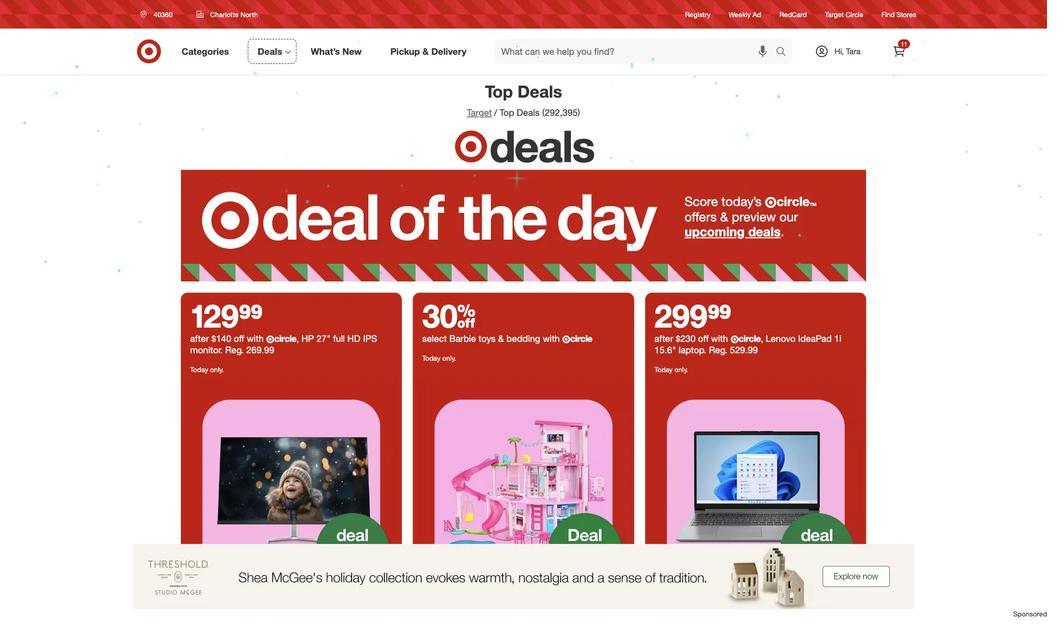 Task type: locate. For each thing, give the bounding box(es) containing it.
only. down barbie
[[442, 354, 456, 362]]

deals down north
[[258, 46, 282, 57]]

today
[[422, 354, 440, 362], [190, 365, 208, 374], [654, 365, 673, 374]]

today only. down the select
[[422, 354, 456, 362]]

deals inside score today's ◎ circle tm offers & preview our upcoming deals .
[[748, 224, 781, 240]]

search button
[[771, 39, 798, 66]]

what's new
[[311, 46, 362, 57]]

top right /
[[500, 107, 514, 118]]

target deal of the day image for after $140 off with
[[181, 378, 402, 599]]

only. for 129 99
[[210, 365, 224, 374]]

0 vertical spatial top
[[485, 81, 513, 101]]

1 horizontal spatial off
[[698, 333, 709, 344]]

1 reg. from the left
[[225, 345, 244, 356]]

with right $230
[[711, 333, 728, 344]]

with for 129 99
[[247, 333, 264, 344]]

2 horizontal spatial with
[[711, 333, 728, 344]]

129
[[190, 296, 239, 335]]

today only. down monitor.
[[190, 365, 224, 374]]

1 vertical spatial deals
[[748, 224, 781, 240]]

1 horizontal spatial &
[[498, 333, 504, 344]]

hi, tara
[[835, 46, 861, 56]]

north
[[241, 10, 258, 19]]

deals down (292,395)
[[489, 119, 594, 172]]

0 horizontal spatial after
[[190, 333, 209, 344]]

0 horizontal spatial with
[[247, 333, 264, 344]]

off
[[234, 333, 244, 344], [698, 333, 709, 344]]

only. down monitor.
[[210, 365, 224, 374]]

tara
[[846, 46, 861, 56]]

bedding
[[506, 333, 540, 344]]

1 horizontal spatial reg.
[[709, 345, 727, 356]]

0 horizontal spatial 99
[[239, 296, 263, 335]]

with up 269.99
[[247, 333, 264, 344]]

deals right /
[[517, 107, 540, 118]]

circle inside score today's ◎ circle tm offers & preview our upcoming deals .
[[777, 193, 810, 209]]

&
[[422, 46, 429, 57], [720, 209, 728, 224], [498, 333, 504, 344]]

target circle
[[825, 10, 863, 19]]

after
[[190, 333, 209, 344], [654, 333, 673, 344]]

99 up 269.99
[[239, 296, 263, 335]]

◎
[[765, 196, 777, 208]]

0 horizontal spatial ,
[[296, 333, 299, 344]]

99 for 129
[[239, 296, 263, 335]]

2 horizontal spatial only.
[[675, 365, 688, 374]]

reg. down the after $140 off with
[[225, 345, 244, 356]]

, inside , hp 27" full hd ips monitor. reg. 269.99
[[296, 333, 299, 344]]

ips
[[363, 333, 377, 344]]

, left 'hp' at bottom left
[[296, 333, 299, 344]]

off up laptop.
[[698, 333, 709, 344]]

after up monitor.
[[190, 333, 209, 344]]

1 , from the left
[[296, 333, 299, 344]]

target left /
[[467, 107, 492, 118]]

& right pickup
[[422, 46, 429, 57]]

charlotte
[[210, 10, 239, 19]]

0 vertical spatial deals
[[489, 119, 594, 172]]

2 vertical spatial &
[[498, 333, 504, 344]]

27"
[[316, 333, 331, 344]]

,
[[296, 333, 299, 344], [761, 333, 763, 344]]

1 99 from the left
[[239, 296, 263, 335]]

2 off from the left
[[698, 333, 709, 344]]

new
[[342, 46, 362, 57]]

$230
[[676, 333, 696, 344]]

advertisement region
[[0, 544, 1047, 609]]

ideapad
[[798, 333, 832, 344]]

target
[[825, 10, 844, 19], [467, 107, 492, 118]]

today down 15.6"
[[654, 365, 673, 374]]

circle for select barbie toys & bedding with
[[570, 333, 592, 344]]

1 horizontal spatial after
[[654, 333, 673, 344]]

2 horizontal spatial today only.
[[654, 365, 688, 374]]

99
[[239, 296, 263, 335], [707, 296, 732, 335]]

deals
[[489, 119, 594, 172], [748, 224, 781, 240]]

, inside ", lenovo ideapad 1i 15.6" laptop. reg. 529.99"
[[761, 333, 763, 344]]

off for 299
[[698, 333, 709, 344]]

today only. down 15.6"
[[654, 365, 688, 374]]

off for 129
[[234, 333, 244, 344]]

today only.
[[422, 354, 456, 362], [190, 365, 224, 374], [654, 365, 688, 374]]

reg.
[[225, 345, 244, 356], [709, 345, 727, 356]]

hi,
[[835, 46, 844, 56]]

2 vertical spatial deals
[[517, 107, 540, 118]]

today down monitor.
[[190, 365, 208, 374]]

& right toys
[[498, 333, 504, 344]]

1 off from the left
[[234, 333, 244, 344]]

charlotte north button
[[189, 4, 265, 25]]

registry
[[685, 10, 711, 19]]

1 horizontal spatial target
[[825, 10, 844, 19]]

269.99
[[246, 345, 274, 356]]

, left lenovo
[[761, 333, 763, 344]]

weekly
[[729, 10, 751, 19]]

0 vertical spatial target
[[825, 10, 844, 19]]

deals
[[258, 46, 282, 57], [518, 81, 562, 101], [517, 107, 540, 118]]

2 with from the left
[[543, 333, 560, 344]]

0 horizontal spatial reg.
[[225, 345, 244, 356]]

deals down ◎
[[748, 224, 781, 240]]

after up 15.6"
[[654, 333, 673, 344]]

, hp 27" full hd ips monitor. reg. 269.99
[[190, 333, 377, 356]]

2 horizontal spatial &
[[720, 209, 728, 224]]

1 horizontal spatial deals
[[748, 224, 781, 240]]

today for 299 99
[[654, 365, 673, 374]]

1 horizontal spatial with
[[543, 333, 560, 344]]

categories
[[182, 46, 229, 57]]

, for 299 99
[[761, 333, 763, 344]]

after $230 off with
[[654, 333, 731, 344]]

pickup
[[390, 46, 420, 57]]

today only. for 299 99
[[654, 365, 688, 374]]

with right bedding
[[543, 333, 560, 344]]

129 99
[[190, 296, 263, 335]]

top up /
[[485, 81, 513, 101]]

target circle link
[[825, 9, 863, 19]]

2 after from the left
[[654, 333, 673, 344]]

, for 129 99
[[296, 333, 299, 344]]

& inside score today's ◎ circle tm offers & preview our upcoming deals .
[[720, 209, 728, 224]]

40360
[[154, 10, 173, 19]]

& right the offers
[[720, 209, 728, 224]]

1 with from the left
[[247, 333, 264, 344]]

target deal of the day image for after $230 off with
[[645, 378, 866, 599]]

0 horizontal spatial &
[[422, 46, 429, 57]]

target left "circle"
[[825, 10, 844, 19]]

off right $140
[[234, 333, 244, 344]]

after for 129
[[190, 333, 209, 344]]

99 right $230
[[707, 296, 732, 335]]

0 horizontal spatial target
[[467, 107, 492, 118]]

0 horizontal spatial today only.
[[190, 365, 224, 374]]

offers
[[685, 209, 717, 224]]

1 horizontal spatial ,
[[761, 333, 763, 344]]

only.
[[442, 354, 456, 362], [210, 365, 224, 374], [675, 365, 688, 374]]

today for 129 99
[[190, 365, 208, 374]]

hd
[[347, 333, 360, 344]]

after for 299
[[654, 333, 673, 344]]

reg. inside ", lenovo ideapad 1i 15.6" laptop. reg. 529.99"
[[709, 345, 727, 356]]

deals link
[[248, 39, 296, 64]]

top
[[485, 81, 513, 101], [500, 107, 514, 118]]

today's
[[722, 193, 762, 209]]

2 , from the left
[[761, 333, 763, 344]]

1 after from the left
[[190, 333, 209, 344]]

target deal of the day image
[[181, 170, 866, 281], [645, 378, 866, 599], [181, 378, 402, 599], [413, 378, 634, 599]]

ad
[[753, 10, 761, 19]]

11
[[901, 40, 907, 47]]

3 with from the left
[[711, 333, 728, 344]]

circle for after $230 off with
[[739, 333, 761, 344]]

2 horizontal spatial today
[[654, 365, 673, 374]]

only. down laptop.
[[675, 365, 688, 374]]

(292,395)
[[542, 107, 580, 118]]

after $140 off with
[[190, 333, 266, 344]]

2 99 from the left
[[707, 296, 732, 335]]

circle
[[846, 10, 863, 19]]

0 horizontal spatial today
[[190, 365, 208, 374]]

top deals target / top deals (292,395)
[[467, 81, 580, 118]]

1 horizontal spatial today
[[422, 354, 440, 362]]

2 reg. from the left
[[709, 345, 727, 356]]

charlotte north
[[210, 10, 258, 19]]

0 horizontal spatial off
[[234, 333, 244, 344]]

reg. right laptop.
[[709, 345, 727, 356]]

1 vertical spatial target
[[467, 107, 492, 118]]

11 link
[[887, 39, 912, 64]]

1 vertical spatial &
[[720, 209, 728, 224]]

today down the select
[[422, 354, 440, 362]]

0 horizontal spatial only.
[[210, 365, 224, 374]]

with
[[247, 333, 264, 344], [543, 333, 560, 344], [711, 333, 728, 344]]

circle
[[777, 193, 810, 209], [274, 333, 296, 344], [570, 333, 592, 344], [739, 333, 761, 344]]

1 vertical spatial top
[[500, 107, 514, 118]]

deals up (292,395)
[[518, 81, 562, 101]]

1 horizontal spatial 99
[[707, 296, 732, 335]]



Task type: describe. For each thing, give the bounding box(es) containing it.
barbie
[[449, 333, 476, 344]]

score
[[685, 193, 718, 209]]

with for 299 99
[[711, 333, 728, 344]]

monitor.
[[190, 345, 223, 356]]

select barbie toys & bedding with
[[422, 333, 562, 344]]

0 vertical spatial deals
[[258, 46, 282, 57]]

15.6"
[[654, 345, 676, 356]]

, lenovo ideapad 1i 15.6" laptop. reg. 529.99
[[654, 333, 841, 356]]

99 for 299
[[707, 296, 732, 335]]

$140
[[212, 333, 231, 344]]

1 vertical spatial deals
[[518, 81, 562, 101]]

find
[[882, 10, 895, 19]]

299 99
[[654, 296, 732, 335]]

What can we help you find? suggestions appear below search field
[[494, 39, 779, 64]]

delivery
[[431, 46, 466, 57]]

weekly ad
[[729, 10, 761, 19]]

reg. inside , hp 27" full hd ips monitor. reg. 269.99
[[225, 345, 244, 356]]

today only. for 129 99
[[190, 365, 224, 374]]

.
[[781, 224, 784, 240]]

1 horizontal spatial today only.
[[422, 354, 456, 362]]

full
[[333, 333, 345, 344]]

target deal of the day image for select barbie toys & bedding with
[[413, 378, 634, 599]]

categories link
[[172, 39, 243, 64]]

search
[[771, 47, 798, 58]]

select
[[422, 333, 447, 344]]

preview
[[732, 209, 776, 224]]

1 horizontal spatial only.
[[442, 354, 456, 362]]

sponsored
[[1013, 610, 1047, 618]]

stores
[[897, 10, 916, 19]]

what's
[[311, 46, 340, 57]]

only. for 299 99
[[675, 365, 688, 374]]

lenovo
[[766, 333, 796, 344]]

target image
[[453, 128, 489, 165]]

40360 button
[[133, 4, 185, 25]]

/
[[494, 107, 497, 118]]

hp
[[301, 333, 314, 344]]

0 vertical spatial &
[[422, 46, 429, 57]]

our
[[779, 209, 798, 224]]

target inside top deals target / top deals (292,395)
[[467, 107, 492, 118]]

tm
[[810, 201, 817, 207]]

redcard
[[779, 10, 807, 19]]

what's new link
[[301, 39, 376, 64]]

registry link
[[685, 9, 711, 19]]

weekly ad link
[[729, 9, 761, 19]]

pickup & delivery
[[390, 46, 466, 57]]

upcoming
[[685, 224, 745, 240]]

0 horizontal spatial deals
[[489, 119, 594, 172]]

find stores link
[[882, 9, 916, 19]]

pickup & delivery link
[[381, 39, 481, 64]]

1i
[[834, 333, 841, 344]]

30
[[422, 296, 476, 335]]

find stores
[[882, 10, 916, 19]]

circle for after $140 off with
[[274, 333, 296, 344]]

redcard link
[[779, 9, 807, 19]]

toys
[[479, 333, 496, 344]]

529.99
[[730, 345, 758, 356]]

299
[[654, 296, 707, 335]]

laptop.
[[679, 345, 706, 356]]

score today's ◎ circle tm offers & preview our upcoming deals .
[[685, 193, 817, 240]]

target link
[[467, 107, 492, 118]]



Task type: vqa. For each thing, say whether or not it's contained in the screenshot.
off to the left
yes



